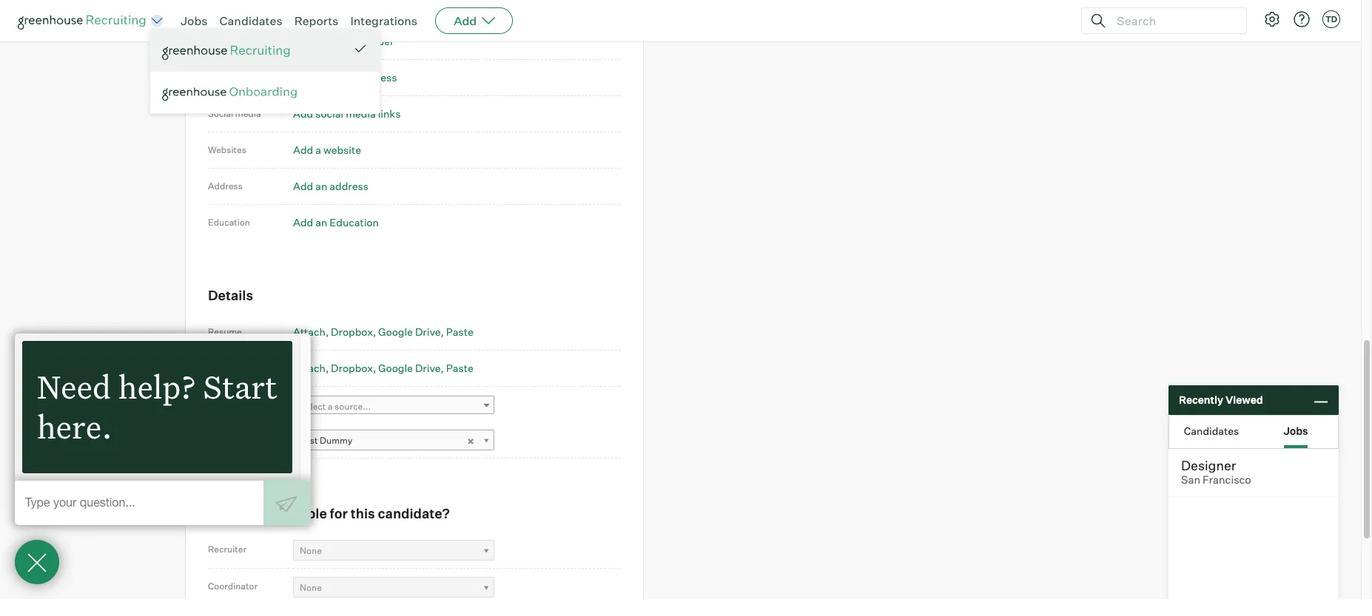 Task type: vqa. For each thing, say whether or not it's contained in the screenshot.


Task type: locate. For each thing, give the bounding box(es) containing it.
paste
[[446, 325, 473, 338], [446, 362, 473, 374]]

2 google drive link from the top
[[378, 362, 444, 374]]

0 vertical spatial jobs
[[181, 13, 208, 28]]

address down website
[[330, 180, 368, 193]]

a
[[315, 35, 321, 48], [315, 144, 321, 156], [328, 401, 333, 412]]

2 dropbox link from the top
[[331, 362, 376, 374]]

1 vertical spatial paste link
[[446, 362, 473, 374]]

1 google drive link from the top
[[378, 325, 444, 338]]

1 vertical spatial attach
[[293, 362, 326, 374]]

integrations
[[350, 13, 417, 28]]

2 drive from the top
[[415, 362, 441, 374]]

0 horizontal spatial greenhouse recruiting image
[[18, 12, 151, 30]]

candidate?
[[378, 505, 450, 522]]

letter
[[234, 362, 256, 374]]

cover letter
[[208, 362, 256, 374]]

none link for coordinator
[[293, 577, 494, 599]]

candidates
[[219, 13, 282, 28], [1184, 424, 1239, 437]]

1 horizontal spatial candidates
[[1184, 424, 1239, 437]]

1 none from the top
[[300, 545, 322, 557]]

san
[[1181, 474, 1200, 487]]

0 vertical spatial google drive link
[[378, 325, 444, 338]]

2 attach dropbox google drive paste from the top
[[293, 362, 473, 374]]

1 horizontal spatial jobs
[[1283, 424, 1308, 437]]

1 vertical spatial paste
[[446, 362, 473, 374]]

add an email address
[[293, 71, 397, 84]]

dropbox link
[[331, 325, 376, 338], [331, 362, 376, 374]]

this
[[351, 505, 375, 522]]

0 vertical spatial a
[[315, 35, 321, 48]]

1 none link from the top
[[293, 540, 494, 562]]

0 vertical spatial none
[[300, 545, 322, 557]]

2 vertical spatial an
[[315, 216, 327, 229]]

drive
[[415, 325, 441, 338], [415, 362, 441, 374]]

0 vertical spatial none link
[[293, 540, 494, 562]]

1 vertical spatial google drive link
[[378, 362, 444, 374]]

an
[[315, 71, 327, 84], [315, 180, 327, 193], [315, 216, 327, 229]]

social
[[315, 108, 343, 120]]

1 vertical spatial greenhouse recruiting image
[[162, 42, 295, 60]]

test dummy link
[[293, 430, 494, 451]]

1 vertical spatial address
[[330, 180, 368, 193]]

drive for cover letter
[[415, 362, 441, 374]]

1 drive from the top
[[415, 325, 441, 338]]

paste link
[[446, 325, 473, 338], [446, 362, 473, 374]]

a left website
[[315, 144, 321, 156]]

add for add an email address
[[293, 71, 313, 84]]

1 horizontal spatial media
[[346, 108, 376, 120]]

1 attach from the top
[[293, 325, 326, 338]]

2 paste from the top
[[446, 362, 473, 374]]

google for cover letter
[[378, 362, 413, 374]]

0 vertical spatial paste
[[446, 325, 473, 338]]

none for recruiter
[[300, 545, 322, 557]]

paste link for resume
[[446, 325, 473, 338]]

candidates up phone
[[219, 13, 282, 28]]

google for resume
[[378, 325, 413, 338]]

attach
[[293, 325, 326, 338], [293, 362, 326, 374]]

google drive link
[[378, 325, 444, 338], [378, 362, 444, 374]]

add inside popup button
[[454, 13, 477, 28]]

education down add an address link
[[330, 216, 379, 229]]

attach link
[[293, 325, 329, 338], [293, 362, 329, 374]]

td menu
[[149, 28, 380, 114]]

for
[[330, 505, 348, 522]]

address
[[358, 71, 397, 84], [330, 180, 368, 193]]

2 attach link from the top
[[293, 362, 329, 374]]

tab list containing candidates
[[1169, 416, 1338, 448]]

google drive link for cover letter
[[378, 362, 444, 374]]

1 an from the top
[[315, 71, 327, 84]]

1 paste link from the top
[[446, 325, 473, 338]]

0 vertical spatial dropbox link
[[331, 325, 376, 338]]

1 vertical spatial dropbox
[[331, 362, 373, 374]]

2 google from the top
[[378, 362, 413, 374]]

2 paste link from the top
[[446, 362, 473, 374]]

1 attach link from the top
[[293, 325, 329, 338]]

francisco
[[1203, 474, 1251, 487]]

candidates inside 'tab list'
[[1184, 424, 1239, 437]]

1 vertical spatial a
[[315, 144, 321, 156]]

3 an from the top
[[315, 216, 327, 229]]

1 vertical spatial an
[[315, 180, 327, 193]]

google
[[378, 325, 413, 338], [378, 362, 413, 374]]

0 vertical spatial dropbox
[[331, 325, 373, 338]]

1 vertical spatial none link
[[293, 577, 494, 599]]

an down add a website link
[[315, 180, 327, 193]]

1 paste from the top
[[446, 325, 473, 338]]

source
[[208, 399, 237, 410]]

0 vertical spatial an
[[315, 71, 327, 84]]

none link
[[293, 540, 494, 562], [293, 577, 494, 599]]

media
[[346, 108, 376, 120], [235, 108, 261, 119]]

1 vertical spatial dropbox link
[[331, 362, 376, 374]]

an down add an address link
[[315, 216, 327, 229]]

an left email
[[315, 71, 327, 84]]

add for add social media links
[[293, 108, 313, 120]]

1 google from the top
[[378, 325, 413, 338]]

0 vertical spatial attach
[[293, 325, 326, 338]]

greenhouse recruiting image inside td menu
[[162, 42, 295, 60]]

add for add a website
[[293, 144, 313, 156]]

0 horizontal spatial candidates
[[219, 13, 282, 28]]

who's
[[208, 505, 248, 522]]

details
[[208, 287, 253, 304]]

tab list
[[1169, 416, 1338, 448]]

paste link for cover letter
[[446, 362, 473, 374]]

0 vertical spatial paste link
[[446, 325, 473, 338]]

reports link
[[294, 13, 338, 28]]

1 dropbox link from the top
[[331, 325, 376, 338]]

dropbox link for cover letter
[[331, 362, 376, 374]]

2 dropbox from the top
[[331, 362, 373, 374]]

designer san francisco
[[1181, 457, 1251, 487]]

1 horizontal spatial education
[[330, 216, 379, 229]]

candidates link
[[219, 13, 282, 28]]

recruiter
[[208, 544, 246, 555]]

add for add an education
[[293, 216, 313, 229]]

a inside select a source... "link"
[[328, 401, 333, 412]]

2 attach from the top
[[293, 362, 326, 374]]

add for add an address
[[293, 180, 313, 193]]

phone
[[323, 35, 354, 48]]

1 vertical spatial candidates
[[1184, 424, 1239, 437]]

add social media links
[[293, 108, 401, 120]]

greenhouse onboarding image
[[162, 87, 368, 101]]

*
[[237, 399, 241, 410]]

test
[[300, 435, 318, 446]]

1 horizontal spatial greenhouse recruiting image
[[162, 42, 295, 60]]

education
[[330, 216, 379, 229], [208, 217, 250, 228]]

candidates down recently viewed
[[1184, 424, 1239, 437]]

1 vertical spatial attach dropbox google drive paste
[[293, 362, 473, 374]]

media left links
[[346, 108, 376, 120]]

attach for resume
[[293, 325, 326, 338]]

a left phone on the top
[[315, 35, 321, 48]]

add
[[454, 13, 477, 28], [293, 35, 313, 48], [293, 71, 313, 84], [293, 108, 313, 120], [293, 144, 313, 156], [293, 180, 313, 193], [293, 216, 313, 229]]

1 vertical spatial attach link
[[293, 362, 329, 374]]

none
[[300, 545, 322, 557], [300, 582, 322, 593]]

1 vertical spatial drive
[[415, 362, 441, 374]]

select a source...
[[300, 401, 371, 412]]

an for email
[[315, 71, 327, 84]]

0 vertical spatial attach link
[[293, 325, 329, 338]]

jobs
[[181, 13, 208, 28], [1283, 424, 1308, 437]]

2 vertical spatial a
[[328, 401, 333, 412]]

1 vertical spatial jobs
[[1283, 424, 1308, 437]]

a right the select
[[328, 401, 333, 412]]

0 vertical spatial greenhouse recruiting image
[[18, 12, 151, 30]]

education down address
[[208, 217, 250, 228]]

media down greenhouse onboarding image in the left of the page
[[235, 108, 261, 119]]

dropbox
[[331, 325, 373, 338], [331, 362, 373, 374]]

1 vertical spatial none
[[300, 582, 322, 593]]

1 attach dropbox google drive paste from the top
[[293, 325, 473, 338]]

a for phone
[[315, 35, 321, 48]]

0 vertical spatial google
[[378, 325, 413, 338]]

0 horizontal spatial education
[[208, 217, 250, 228]]

0 vertical spatial attach dropbox google drive paste
[[293, 325, 473, 338]]

1 dropbox from the top
[[331, 325, 373, 338]]

none link for recruiter
[[293, 540, 494, 562]]

0 vertical spatial drive
[[415, 325, 441, 338]]

2 none link from the top
[[293, 577, 494, 599]]

attach dropbox google drive paste
[[293, 325, 473, 338], [293, 362, 473, 374]]

address right email
[[358, 71, 397, 84]]

0 horizontal spatial jobs
[[181, 13, 208, 28]]

2 none from the top
[[300, 582, 322, 593]]

greenhouse recruiting image
[[18, 12, 151, 30], [162, 42, 295, 60]]

1 vertical spatial google
[[378, 362, 413, 374]]

2 an from the top
[[315, 180, 327, 193]]

viewed
[[1225, 394, 1263, 406]]

an for address
[[315, 180, 327, 193]]



Task type: describe. For each thing, give the bounding box(es) containing it.
dummy
[[320, 435, 353, 446]]

email
[[330, 71, 356, 84]]

attach for cover letter
[[293, 362, 326, 374]]

add an address
[[293, 180, 368, 193]]

add social media links link
[[293, 108, 401, 120]]

paste for resume
[[446, 325, 473, 338]]

td button
[[1322, 10, 1340, 28]]

dropbox for cover letter
[[331, 362, 373, 374]]

add for add
[[454, 13, 477, 28]]

cover
[[208, 362, 232, 374]]

a for website
[[315, 144, 321, 156]]

select a source... link
[[293, 396, 494, 417]]

a for source...
[[328, 401, 333, 412]]

recently
[[1179, 394, 1223, 406]]

add an email address link
[[293, 71, 397, 84]]

add a website link
[[293, 144, 361, 156]]

attach link for cover letter
[[293, 362, 329, 374]]

attach dropbox google drive paste for cover letter
[[293, 362, 473, 374]]

integrations link
[[350, 13, 417, 28]]

configure image
[[1263, 10, 1281, 28]]

resume
[[208, 326, 242, 337]]

responsible
[[251, 505, 327, 522]]

address
[[208, 181, 243, 192]]

websites
[[208, 145, 246, 156]]

0 vertical spatial candidates
[[219, 13, 282, 28]]

who's responsible for this candidate?
[[208, 505, 450, 522]]

email
[[208, 72, 231, 83]]

none for coordinator
[[300, 582, 322, 593]]

jobs link
[[181, 13, 208, 28]]

links
[[378, 108, 401, 120]]

source *
[[208, 399, 241, 410]]

add an address link
[[293, 180, 368, 193]]

phone
[[208, 36, 234, 47]]

jobs inside 'tab list'
[[1283, 424, 1308, 437]]

reports
[[294, 13, 338, 28]]

website
[[323, 144, 361, 156]]

social media
[[208, 108, 261, 119]]

recently viewed
[[1179, 394, 1263, 406]]

add a website
[[293, 144, 361, 156]]

add button
[[435, 7, 513, 34]]

0 vertical spatial address
[[358, 71, 397, 84]]

add an education link
[[293, 216, 379, 229]]

paste for cover letter
[[446, 362, 473, 374]]

dropbox for resume
[[331, 325, 373, 338]]

source...
[[335, 401, 371, 412]]

drive for resume
[[415, 325, 441, 338]]

add a phone number
[[293, 35, 394, 48]]

dropbox link for resume
[[331, 325, 376, 338]]

td button
[[1319, 7, 1343, 31]]

designer
[[1181, 457, 1236, 474]]

coordinator
[[208, 581, 258, 592]]

select
[[300, 401, 326, 412]]

attach dropbox google drive paste for resume
[[293, 325, 473, 338]]

Search text field
[[1113, 10, 1233, 31]]

number
[[356, 35, 394, 48]]

an for education
[[315, 216, 327, 229]]

google drive link for resume
[[378, 325, 444, 338]]

td
[[1325, 14, 1337, 24]]

social
[[208, 108, 233, 119]]

add an education
[[293, 216, 379, 229]]

test dummy
[[300, 435, 353, 446]]

0 horizontal spatial media
[[235, 108, 261, 119]]

add for add a phone number
[[293, 35, 313, 48]]

add a phone number link
[[293, 35, 394, 48]]

attach link for resume
[[293, 325, 329, 338]]



